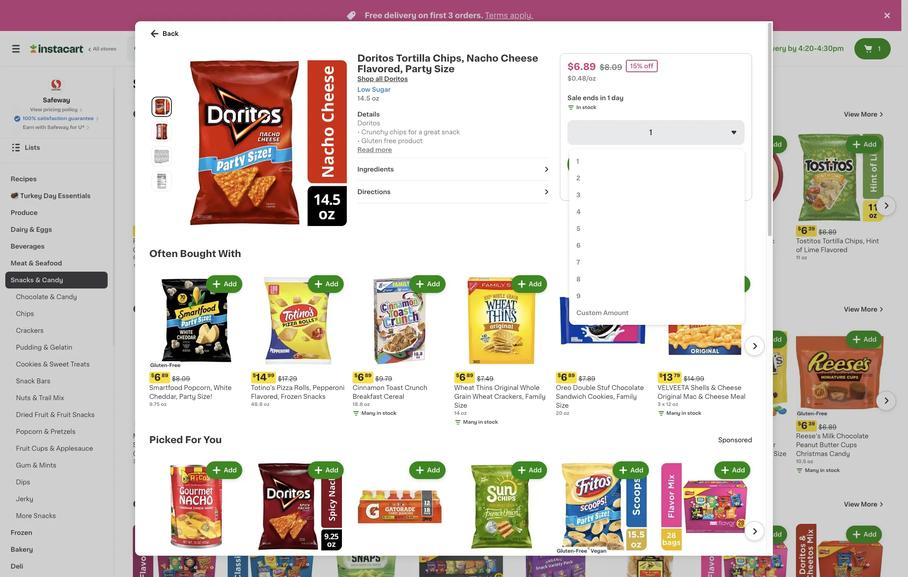 Task type: locate. For each thing, give the bounding box(es) containing it.
1 horizontal spatial gluten-free
[[323, 411, 354, 416]]

size inside wheat thins original whole grain wheat crackers, family size 14 oz
[[455, 402, 467, 408]]

crackers up 1.48
[[133, 247, 161, 253]]

gluten-free up smartfood
[[150, 363, 181, 368]]

0 vertical spatial frozen
[[281, 393, 302, 400]]

$6.89 original price: $8.09 element up popcorn,
[[149, 372, 244, 383]]

item carousel region
[[133, 130, 897, 290], [137, 270, 765, 431], [133, 325, 897, 485], [137, 456, 765, 577]]

cups up gum & mints
[[32, 445, 48, 452]]

8 inside 1 2 3 4 5 6 7 8 9 custom amount
[[577, 276, 581, 282]]

1 10.5 from the left
[[607, 459, 617, 464]]

1 horizontal spatial cups
[[841, 442, 858, 448]]

2 vertical spatial $6.89
[[819, 424, 837, 430]]

1 vertical spatial crackers
[[16, 328, 44, 334]]

original up crackers,
[[495, 385, 519, 391]]

christmas
[[133, 451, 165, 457], [228, 451, 260, 457], [797, 451, 828, 457]]

on sale now link
[[133, 109, 195, 120]]

size inside m&m's, twix & snickers fun size milk chocolate christmas candy assortment bulk candy
[[133, 442, 146, 448]]

89 inside 'element'
[[365, 373, 372, 378]]

0 vertical spatial 8
[[133, 255, 136, 260]]

flavored
[[821, 247, 848, 253]]

0 vertical spatial vegan
[[547, 411, 563, 416]]

1 vertical spatial view more
[[845, 306, 878, 312]]

1 vertical spatial view more link
[[845, 305, 884, 314]]

chips, inside tostitos tortilla chips, hint of lime flavored 11 oz
[[845, 238, 865, 244]]

0 horizontal spatial chips link
[[5, 305, 108, 322]]

view for on sale now
[[845, 111, 860, 117]]

more for on sale now
[[861, 111, 878, 117]]

many
[[521, 273, 535, 278], [362, 411, 376, 416], [667, 411, 681, 416], [463, 420, 477, 424], [805, 468, 819, 473]]

1 vertical spatial vegan
[[591, 549, 607, 554]]

snacks down rolls,
[[303, 393, 326, 400]]

orders.
[[455, 12, 484, 19]]

$17.29
[[278, 376, 297, 382]]

$6.89 original price: $8.09 element for tortilla
[[228, 225, 315, 237]]

family
[[526, 393, 546, 400], [617, 393, 637, 400]]

1 vertical spatial x
[[662, 402, 665, 407]]

1 vertical spatial chips
[[133, 500, 162, 509]]

2 horizontal spatial original
[[658, 393, 682, 400]]

0 vertical spatial sponsored badge image
[[512, 457, 539, 462]]

$ 6 89 up the with
[[230, 226, 247, 235]]

chips link up pudding & gelatin link
[[5, 305, 108, 322]]

2 10.5 from the left
[[797, 459, 807, 464]]

read
[[358, 147, 374, 153]]

$ inside $ 6 89 $7.89 oreo double stuf chocolate sandwich cookies, family size 20 oz
[[558, 373, 561, 378]]

snickers,
[[228, 433, 256, 439]]

x inside $ 5 ritz fresh stacks original crackers 8 x 1.48 oz
[[137, 255, 140, 260]]

$6.39 original price: $6.89 element for on sale now
[[797, 225, 884, 237]]

cups inside reese's milk chocolate peanut butter cups christmas candy 10.5 oz
[[841, 442, 858, 448]]

1 horizontal spatial vegan
[[591, 549, 607, 554]]

chips up pudding
[[16, 311, 34, 317]]

milk down $17.29 original price: $19.59 element
[[749, 433, 761, 439]]

enlarge tortillas & flat bread doritos tortilla chips, nacho cheese flavored, party size angle_back (opens in a new tab) image
[[154, 123, 170, 139]]

directions
[[358, 189, 391, 195]]

$14.99
[[684, 376, 705, 382]]

many in stock for toast
[[362, 411, 397, 416]]

size inside ruffles potato chips, cheddar & sour cream flavored, party size
[[560, 256, 573, 262]]

lists
[[25, 144, 40, 151]]

peanut down $17.29 original price: $19.59 element
[[725, 433, 747, 439]]

size
[[434, 64, 455, 74], [246, 256, 259, 262], [560, 256, 573, 262], [455, 402, 467, 408], [556, 402, 569, 408], [133, 442, 146, 448], [774, 451, 787, 457]]

in down mac
[[682, 411, 687, 416]]

gluten-free down 18.8
[[323, 411, 354, 416]]

$6.39 original price: $6.89 element
[[797, 225, 884, 237], [797, 420, 884, 432]]

3 inside 1 2 3 4 5 6 7 8 9 custom amount
[[577, 192, 581, 198]]

smartfood
[[149, 385, 183, 391]]

cream
[[563, 247, 584, 253]]

1 vertical spatial 14
[[455, 411, 460, 416]]

for left u® at the top left of the page
[[70, 125, 77, 130]]

pudding
[[16, 344, 42, 351]]

doritos up the with
[[228, 238, 251, 244]]

totino's pizza rolls, pepperoni flavored, frozen snacks 48.8 oz
[[251, 385, 345, 407]]

lime
[[805, 247, 820, 253]]

view more
[[845, 111, 878, 117], [845, 306, 878, 312], [845, 501, 878, 508]]

0 vertical spatial $6.39 original price: $6.89 element
[[797, 225, 884, 237]]

back button
[[149, 28, 179, 39]]

0 horizontal spatial sale
[[150, 109, 171, 119]]

crackers inside $ 5 ritz fresh stacks original crackers 8 x 1.48 oz
[[133, 247, 161, 253]]

fruit
[[35, 412, 49, 418], [57, 412, 71, 418], [16, 445, 30, 452]]

3 view more from the top
[[845, 501, 878, 508]]

sponsored badge image
[[512, 457, 539, 462], [417, 466, 444, 471]]

nacho for doritos tortilla chips, nacho cheese flavored, party size shop all doritos low sugar 14.5 oz
[[467, 54, 499, 63]]

& inside ruffles potato chips, cheddar & sour cream flavored, party size
[[541, 247, 546, 253]]

1 vertical spatial chips link
[[133, 499, 162, 510]]

oz inside cinnamon toast crunch breakfast cereal 18.8 oz
[[364, 402, 370, 407]]

doritos inside doritos tortilla chips, nacho cheese flavored, party size shop all doritos low sugar 14.5 oz
[[358, 54, 394, 63]]

0 vertical spatial $ 6 39
[[798, 226, 815, 235]]

3 right "first"
[[448, 12, 453, 19]]

gum & mints link
[[5, 457, 108, 474]]

1 field
[[568, 120, 745, 145]]

1 horizontal spatial frozen
[[281, 393, 302, 400]]

stock down ends
[[583, 105, 597, 110]]

peanut inside reese's milk chocolate peanut butter cups christmas candy 10.5 oz
[[797, 442, 819, 448]]

$ 6 39 up the reese's
[[798, 421, 815, 430]]

hint
[[867, 238, 880, 244]]

0 horizontal spatial gluten-free
[[150, 363, 181, 368]]

48.8
[[251, 402, 263, 407]]

grain
[[455, 393, 471, 400]]

list box containing 1
[[570, 149, 745, 325]]

chips, for doritos tortilla chips, nacho cheese flavored, party size shop all doritos low sugar 14.5 oz
[[433, 54, 465, 63]]

8 up 9
[[577, 276, 581, 282]]

2 $ 6 39 from the top
[[798, 421, 815, 430]]

family right 'cookies,'
[[617, 393, 637, 400]]

0 vertical spatial x
[[137, 255, 140, 260]]

christmas inside m&m's, twix & snickers fun size milk chocolate christmas candy assortment bulk candy
[[133, 451, 165, 457]]

$6.89 original price: $7.49 element
[[455, 372, 549, 383]]

snack
[[16, 378, 35, 384]]

2 vertical spatial original
[[658, 393, 682, 400]]

$6.39 original price: $6.89 element up tostitos tortilla chips, hint of lime flavored 11 oz
[[797, 225, 884, 237]]

fresh
[[147, 238, 164, 244]]

pretzels
[[51, 429, 76, 435]]

shop up 100%
[[25, 109, 41, 115]]

2 view more link from the top
[[845, 305, 884, 314]]

3 5 from the left
[[328, 226, 334, 235]]

2 vertical spatial view more link
[[845, 500, 884, 509]]

christmas for musketeers
[[228, 451, 260, 457]]

product group
[[133, 134, 221, 272], [228, 134, 315, 270], [323, 134, 410, 272], [512, 134, 600, 281], [607, 134, 695, 261], [702, 134, 789, 253], [797, 134, 884, 261], [149, 273, 244, 408], [251, 273, 346, 408], [353, 273, 447, 419], [455, 273, 549, 428], [658, 273, 753, 419], [133, 329, 221, 466], [228, 329, 315, 466], [323, 329, 410, 465], [417, 329, 505, 473], [512, 329, 600, 464], [607, 329, 695, 465], [702, 329, 789, 465], [797, 329, 884, 476], [149, 459, 244, 577], [251, 459, 346, 577], [353, 459, 447, 577], [455, 459, 549, 577], [556, 459, 651, 577], [658, 459, 753, 577], [133, 524, 221, 577], [228, 524, 315, 577], [323, 524, 410, 577], [417, 524, 505, 577], [512, 524, 600, 577], [607, 524, 695, 577], [702, 524, 789, 577], [797, 524, 884, 577]]

again
[[45, 127, 62, 133]]

milk inside m&m's peanut milk chocolate candy super bowl chocolates party size 38 oz
[[749, 433, 761, 439]]

party inside smartfood popcorn, white cheddar, party size! 9.75 oz
[[179, 393, 196, 400]]

$ 6 39 up tostitos on the right top of the page
[[798, 226, 815, 235]]

family inside wheat thins original whole grain wheat crackers, family size 14 oz
[[526, 393, 546, 400]]

$8.09 inside $6.89 $8.09
[[600, 64, 623, 71]]

many for thins
[[463, 420, 477, 424]]

original inside $ 13 79 $14.99 velveeta shells & cheese original mac & cheese meal 3 x 12 oz
[[658, 393, 682, 400]]

$6.89 inside item carousel region
[[819, 229, 837, 235]]

chocolate inside snickers, twix, milky way & 3 musketeers minis christmas candy chocolate bar variety pack
[[228, 460, 260, 466]]

0 horizontal spatial peanut
[[725, 433, 747, 439]]

2 39 from the top
[[809, 421, 815, 426]]

1 vertical spatial $6.39 original price: $6.89 element
[[797, 420, 884, 432]]

None search field
[[127, 36, 534, 61]]

• up "read"
[[358, 138, 360, 144]]

10.5 inside reese's milk chocolate peanut butter cups christmas candy 10.5 oz
[[797, 459, 807, 464]]

6 up the with
[[233, 226, 239, 235]]

with
[[218, 249, 241, 258]]

fruit up pretzels
[[57, 412, 71, 418]]

$13.79 original price: $14.99 element
[[658, 372, 753, 383]]

many in stock down reese's milk chocolate peanut butter cups christmas candy 10.5 oz at the right bottom
[[805, 468, 840, 473]]

enlarge tortillas & flat bread doritos tortilla chips, nacho cheese flavored, party size nutrition (opens in a new tab) image
[[154, 173, 170, 189]]

1
[[879, 46, 881, 52], [608, 95, 610, 101], [650, 129, 653, 136], [577, 158, 579, 164]]

1 horizontal spatial nacho
[[467, 54, 499, 63]]

0 horizontal spatial family
[[526, 393, 546, 400]]

bakery link
[[5, 541, 108, 558]]

amount
[[604, 310, 629, 316]]

family down 'whole' in the right of the page
[[526, 393, 546, 400]]

6 up cinnamon
[[358, 373, 364, 382]]

stock down mac
[[688, 411, 702, 416]]

cheese right the with
[[250, 247, 274, 253]]

$ 6 39
[[798, 226, 815, 235], [798, 421, 815, 430]]

recipes link
[[5, 171, 108, 187]]

cups right butter
[[841, 442, 858, 448]]

milk down m&m's,
[[147, 442, 160, 448]]

deli
[[11, 563, 23, 570]]

tortillas & flat bread doritos tortilla chips, nacho cheese flavored, party size hero image
[[181, 60, 347, 226]]

$8.09 down the service type group
[[600, 64, 623, 71]]

smartfood popcorn, white cheddar, party size! 9.75 oz
[[149, 385, 232, 407]]

many in stock up premium
[[463, 420, 498, 424]]

0 vertical spatial nacho
[[467, 54, 499, 63]]

christmas down the reese's
[[797, 451, 828, 457]]

6 inside 'element'
[[358, 373, 364, 382]]

2 5 from the left
[[138, 226, 144, 235]]

doritos for doritos tortilla chips, nacho cheese flavored, party size
[[228, 238, 251, 244]]

read more button
[[358, 145, 392, 154]]

1 39 from the top
[[809, 226, 815, 231]]

view more link for candy
[[845, 305, 884, 314]]

1 horizontal spatial christmas
[[228, 451, 260, 457]]

3 christmas from the left
[[797, 451, 828, 457]]

crackers up pudding
[[16, 328, 44, 334]]

tortilla inside tostitos tortilla chips, hint of lime flavored 11 oz
[[823, 238, 844, 244]]

1.48
[[142, 255, 152, 260]]

89 up oreo
[[569, 373, 575, 378]]

1 vertical spatial 8
[[577, 276, 581, 282]]

$ up oreo
[[558, 373, 561, 378]]

1 vertical spatial $6.89
[[819, 229, 837, 235]]

• left crunchy
[[358, 129, 360, 135]]

service type group
[[546, 40, 670, 58]]

6 up the reese's
[[802, 421, 808, 430]]

$ 6 89 inside $6.89 original price: $7.49 element
[[456, 373, 474, 382]]

gluten
[[362, 138, 383, 144]]

size inside doritos tortilla chips, nacho cheese flavored, party size
[[246, 256, 259, 262]]

0 horizontal spatial nacho
[[228, 247, 248, 253]]

6 up "7"
[[577, 242, 581, 249]]

snacks & candy up now
[[133, 78, 244, 90]]

39
[[809, 226, 815, 231], [809, 421, 815, 426]]

5 inside 1 2 3 4 5 6 7 8 9 custom amount
[[577, 226, 581, 232]]

more inside more snacks link
[[16, 513, 32, 519]]

party down super on the right
[[756, 451, 773, 457]]

twix,
[[258, 433, 273, 439]]

chips, for ruffles potato chips, cheddar & sour cream flavored, party size
[[558, 238, 578, 244]]

0 horizontal spatial fruit
[[16, 445, 30, 452]]

for
[[70, 125, 77, 130], [409, 129, 417, 135]]

1 horizontal spatial 14
[[455, 411, 460, 416]]

many down 18.8
[[362, 411, 376, 416]]

1 horizontal spatial shop
[[358, 76, 374, 82]]

for left a
[[409, 129, 417, 135]]

3 inside limited time offer region
[[448, 12, 453, 19]]

view
[[30, 107, 42, 112], [845, 111, 860, 117], [845, 306, 860, 312], [845, 501, 860, 508]]

0 horizontal spatial x
[[137, 255, 140, 260]]

16
[[323, 459, 328, 464]]

1 horizontal spatial $8.09
[[600, 64, 623, 71]]

rocher
[[441, 433, 464, 439]]

99
[[268, 373, 275, 378]]

tortilla for doritos tortilla chips, nacho cheese flavored, party size
[[252, 238, 273, 244]]

item carousel region containing 5
[[133, 130, 897, 290]]

super
[[758, 442, 776, 448]]

$ 6 89 inside $6.89 original price: $9.79 'element'
[[355, 373, 372, 382]]

2 vertical spatial view more
[[845, 501, 878, 508]]

1 5 from the left
[[577, 226, 581, 232]]

milk inside m&m's, twix & snickers fun size milk chocolate christmas candy assortment bulk candy
[[147, 442, 160, 448]]

x
[[137, 255, 140, 260], [662, 402, 665, 407]]

3 left 12
[[658, 402, 661, 407]]

5 inside $ 5 ritz fresh stacks original crackers 8 x 1.48 oz
[[138, 226, 144, 235]]

2 horizontal spatial gluten-free
[[797, 411, 828, 416]]

on
[[418, 12, 429, 19]]

$ 6 89 for smartfood popcorn, white cheddar, party size!
[[151, 373, 168, 382]]

stock for milk
[[826, 468, 840, 473]]

39 up the reese's
[[809, 421, 815, 426]]

1 horizontal spatial 8
[[577, 276, 581, 282]]

2 view more from the top
[[845, 306, 878, 312]]

1 $ 6 39 from the top
[[798, 226, 815, 235]]

79
[[674, 373, 680, 378]]

chips,
[[433, 54, 465, 63], [275, 238, 294, 244], [558, 238, 578, 244], [845, 238, 865, 244]]

list box
[[570, 149, 745, 325]]

$6.89 original price: $8.09 element
[[228, 225, 315, 237], [512, 225, 600, 237], [149, 372, 244, 383]]

0 vertical spatial view more link
[[845, 110, 884, 119]]

89 for wheat thins original whole grain wheat crackers, family size
[[467, 373, 474, 378]]

popcorn,
[[184, 385, 212, 391]]

stock down reese's milk chocolate peanut butter cups christmas candy 10.5 oz at the right bottom
[[826, 468, 840, 473]]

2 horizontal spatial christmas
[[797, 451, 828, 457]]

$6.89 up flavored
[[819, 229, 837, 235]]

39 for candy
[[809, 421, 815, 426]]

$ up totino's
[[253, 373, 256, 378]]

$ left 79
[[660, 373, 663, 378]]

milk up hazelnut at bottom
[[465, 442, 477, 448]]

$ 6 89 up cinnamon
[[355, 373, 372, 382]]

many up premium
[[463, 420, 477, 424]]

0 vertical spatial chocolate & candy
[[16, 294, 77, 300]]

30.98 oz
[[133, 459, 155, 464]]

89 up cinnamon
[[365, 373, 372, 378]]

cheese down apply. at the right top of the page
[[501, 54, 539, 63]]

1 vertical spatial snacks & candy
[[11, 277, 63, 283]]

89 up smartfood
[[162, 373, 168, 378]]

14 left 99
[[256, 373, 267, 382]]

milk inside reese's milk chocolate peanut butter cups christmas candy 10.5 oz
[[823, 433, 835, 439]]

6 for cinnamon toast crunch breakfast cereal
[[358, 373, 364, 382]]

snack bars
[[16, 378, 51, 384]]

1 vertical spatial peanut
[[797, 442, 819, 448]]

5 inside $5.19 original price: $5.79 element
[[328, 226, 334, 235]]

chocolate inside reese's milk chocolate peanut butter cups christmas candy 10.5 oz
[[837, 433, 869, 439]]

instacart logo image
[[30, 43, 83, 54]]

$5.79 original price: $7.49 element
[[702, 225, 789, 237]]

free
[[365, 12, 383, 19], [169, 363, 181, 368], [343, 411, 354, 416], [817, 411, 828, 416], [576, 549, 588, 554]]

doritos
[[358, 54, 394, 63], [358, 120, 380, 126], [228, 238, 251, 244]]

1 christmas from the left
[[133, 451, 165, 457]]

1 vertical spatial chocolate & candy
[[133, 305, 229, 314]]

$6.89 original price: $8.09 element for potato
[[512, 225, 600, 237]]

in for 13
[[682, 411, 687, 416]]

6 up oreo
[[561, 373, 568, 382]]

3 down snickers,
[[228, 442, 232, 448]]

0 vertical spatial sale
[[568, 95, 582, 101]]

0 vertical spatial 39
[[809, 226, 815, 231]]

party down popcorn,
[[179, 393, 196, 400]]

0 horizontal spatial for
[[70, 125, 77, 130]]

size inside m&m's peanut milk chocolate candy super bowl chocolates party size 38 oz
[[774, 451, 787, 457]]

$6.39 original price: $6.89 element up butter
[[797, 420, 884, 432]]

1 vertical spatial wheat
[[473, 393, 493, 400]]

many for 13
[[667, 411, 681, 416]]

gluten-free vegan
[[557, 549, 607, 554]]

in stock
[[577, 105, 597, 110]]

candy
[[199, 78, 244, 90], [42, 277, 63, 283], [56, 294, 77, 300], [197, 305, 229, 314], [736, 442, 756, 448], [166, 451, 187, 457], [261, 451, 282, 457], [830, 451, 851, 457], [186, 460, 207, 466]]

nacho inside doritos tortilla chips, nacho cheese flavored, party size shop all doritos low sugar 14.5 oz
[[467, 54, 499, 63]]

shop inside doritos tortilla chips, nacho cheese flavored, party size shop all doritos low sugar 14.5 oz
[[358, 76, 374, 82]]

party down sour
[[542, 256, 559, 262]]

3 down 2
[[577, 192, 581, 198]]

$6.89 up butter
[[819, 424, 837, 430]]

6 for wheat thins original whole grain wheat crackers, family size
[[460, 373, 466, 382]]

view for chocolate & candy
[[845, 306, 860, 312]]

1 horizontal spatial original
[[495, 385, 519, 391]]

1 vertical spatial nacho
[[228, 247, 248, 253]]

0 vertical spatial original
[[188, 238, 212, 244]]

flavored, inside ruffles potato chips, cheddar & sour cream flavored, party size
[[512, 256, 540, 262]]

pizza
[[277, 385, 293, 391]]

1 horizontal spatial 10.5
[[797, 459, 807, 464]]

1 inside button
[[879, 46, 881, 52]]

many in stock for milk
[[805, 468, 840, 473]]

more for chips
[[861, 501, 878, 508]]

1 horizontal spatial snacks & candy
[[133, 78, 244, 90]]

shop up low
[[358, 76, 374, 82]]

fruit up gum
[[16, 445, 30, 452]]

0 vertical spatial doritos
[[358, 54, 394, 63]]

wheat
[[455, 385, 475, 391], [473, 393, 493, 400]]

oz inside $ 6 89 $7.89 oreo double stuf chocolate sandwich cookies, family size 20 oz
[[564, 411, 570, 416]]

chips, inside doritos tortilla chips, nacho cheese flavored, party size shop all doritos low sugar 14.5 oz
[[433, 54, 465, 63]]

view more link for now
[[845, 110, 884, 119]]

doritos up all
[[358, 54, 394, 63]]

$6.89 original price: $8.09 element up doritos tortilla chips, nacho cheese flavored, party size
[[228, 225, 315, 237]]

1 inside field
[[650, 129, 653, 136]]

for
[[185, 435, 201, 444]]

1 horizontal spatial 5
[[328, 226, 334, 235]]

2 vertical spatial doritos
[[228, 238, 251, 244]]

2 christmas from the left
[[228, 451, 260, 457]]

safeway link
[[43, 77, 70, 105]]

day
[[44, 193, 56, 199]]

$ up cinnamon
[[355, 373, 358, 378]]

in down reese's milk chocolate peanut butter cups christmas candy 10.5 oz at the right bottom
[[821, 468, 825, 473]]

party right bought
[[228, 256, 244, 262]]

8 inside $ 5 ritz fresh stacks original crackers 8 x 1.48 oz
[[133, 255, 136, 260]]

safeway down 100% satisfaction guarantee
[[47, 125, 69, 130]]

cheddar,
[[149, 393, 178, 400]]

snacks down meat
[[11, 277, 34, 283]]

size!
[[197, 393, 212, 400]]

$6.89 $8.09
[[568, 62, 623, 71]]

14 up $4.99 element on the bottom
[[455, 411, 460, 416]]

sandwich
[[556, 393, 587, 400]]

0 horizontal spatial crackers
[[16, 328, 44, 334]]

1 view more from the top
[[845, 111, 878, 117]]

many for milk
[[805, 468, 819, 473]]

0 horizontal spatial vegan
[[547, 411, 563, 416]]

mac
[[684, 393, 697, 400]]

frozen inside the totino's pizza rolls, pepperoni flavored, frozen snacks 48.8 oz
[[281, 393, 302, 400]]

$4.99 element
[[417, 420, 505, 432]]

many in stock down breakfast
[[362, 411, 397, 416]]

vegan inside button
[[547, 411, 563, 416]]

snacks up enlarge tortillas & flat bread doritos tortilla chips, nacho cheese flavored, party size hero (opens in a new tab) icon
[[133, 78, 182, 90]]

0 vertical spatial 14
[[256, 373, 267, 382]]

0 vertical spatial crackers
[[133, 247, 161, 253]]

15% off
[[631, 63, 654, 69]]

sweet
[[50, 361, 69, 367]]

6 for reese's milk chocolate peanut butter cups christmas candy
[[802, 421, 808, 430]]

1 horizontal spatial sale
[[568, 95, 582, 101]]

2 $6.39 original price: $6.89 element from the top
[[797, 420, 884, 432]]

0 horizontal spatial 8
[[133, 255, 136, 260]]

1 vertical spatial frozen
[[11, 530, 32, 536]]

$ up the with
[[230, 226, 233, 231]]

original up 12
[[658, 393, 682, 400]]

8 for 2
[[577, 276, 581, 282]]

$8.09
[[600, 64, 623, 71], [172, 376, 190, 382]]

ruffles potato chips, cheddar & sour cream flavored, party size
[[512, 238, 584, 262]]

89 left $7.49
[[467, 373, 474, 378]]

6 up smartfood
[[154, 373, 161, 382]]

8 left 1.48
[[133, 255, 136, 260]]

1 horizontal spatial peanut
[[797, 442, 819, 448]]

$ inside $ 14 99
[[253, 373, 256, 378]]

gluten-free
[[150, 363, 181, 368], [323, 411, 354, 416], [797, 411, 828, 416]]

sale ends in 1 day
[[568, 95, 624, 101]]

by
[[788, 45, 797, 52]]

1 horizontal spatial tortilla
[[396, 54, 431, 63]]

1 view more link from the top
[[845, 110, 884, 119]]

frozen up bakery
[[11, 530, 32, 536]]

20
[[556, 411, 563, 416]]

free inside limited time offer region
[[365, 12, 383, 19]]

1 horizontal spatial for
[[409, 129, 417, 135]]

sale inside "link"
[[150, 109, 171, 119]]

oz inside reese's milk chocolate peanut butter cups christmas candy 10.5 oz
[[808, 459, 814, 464]]

6 up "grain"
[[460, 373, 466, 382]]

18.8
[[353, 402, 363, 407]]

limited time offer region
[[0, 0, 882, 31]]

party
[[405, 64, 432, 74], [228, 256, 244, 262], [542, 256, 559, 262], [179, 393, 196, 400], [756, 451, 773, 457]]

more snacks
[[16, 513, 56, 519]]

2 horizontal spatial fruit
[[57, 412, 71, 418]]

0 horizontal spatial 14
[[256, 373, 267, 382]]

1 vertical spatial original
[[495, 385, 519, 391]]

1 $6.39 original price: $6.89 element from the top
[[797, 225, 884, 237]]

nuts
[[16, 395, 31, 401]]

1 family from the left
[[526, 393, 546, 400]]

doritos down details
[[358, 120, 380, 126]]

christmas up 35.24 oz
[[228, 451, 260, 457]]

original up bought
[[188, 238, 212, 244]]

wheat up "grain"
[[455, 385, 475, 391]]

stock down cereal at the bottom left
[[383, 411, 397, 416]]

0 horizontal spatial chips
[[16, 311, 34, 317]]

$6.39 original price: $6.89 element for chocolate & candy
[[797, 420, 884, 432]]

in for thins
[[479, 420, 483, 424]]

0 horizontal spatial shop
[[25, 109, 41, 115]]

1 vertical spatial $ 6 39
[[798, 421, 815, 430]]

0 horizontal spatial tortilla
[[252, 238, 273, 244]]

chips, inside ruffles potato chips, cheddar & sour cream flavored, party size
[[558, 238, 578, 244]]

0 vertical spatial peanut
[[725, 433, 747, 439]]

2 family from the left
[[617, 393, 637, 400]]

0 vertical spatial chips
[[16, 311, 34, 317]]

0 horizontal spatial 10.5
[[607, 459, 617, 464]]

2 horizontal spatial 5
[[577, 226, 581, 232]]

$ 6 89
[[230, 226, 247, 235], [151, 373, 168, 382], [355, 373, 372, 382], [456, 373, 474, 382]]

89 for smartfood popcorn, white cheddar, party size!
[[162, 373, 168, 378]]

1 vertical spatial shop
[[25, 109, 41, 115]]

many in stock for thins
[[463, 420, 498, 424]]

nacho inside doritos tortilla chips, nacho cheese flavored, party size
[[228, 247, 248, 253]]

earn
[[23, 125, 34, 130]]

party inside doritos tortilla chips, nacho cheese flavored, party size shop all doritos low sugar 14.5 oz
[[405, 64, 432, 74]]

chocolate inside m&m's, twix & snickers fun size milk chocolate christmas candy assortment bulk candy
[[162, 442, 194, 448]]

party inside m&m's peanut milk chocolate candy super bowl chocolates party size 38 oz
[[756, 451, 773, 457]]

6 up tostitos on the right top of the page
[[802, 226, 808, 235]]

doritos inside doritos tortilla chips, nacho cheese flavored, party size
[[228, 238, 251, 244]]

1 horizontal spatial x
[[662, 402, 665, 407]]

cheddar
[[512, 247, 539, 253]]

milk inside ferrero rocher premium chocolate bar, milk chocolate hazelnut & almond
[[465, 442, 477, 448]]

0 vertical spatial $8.09
[[600, 64, 623, 71]]

tortilla inside doritos tortilla chips, nacho cheese flavored, party size shop all doritos low sugar 14.5 oz
[[396, 54, 431, 63]]

chips, inside doritos tortilla chips, nacho cheese flavored, party size
[[275, 238, 294, 244]]

3
[[448, 12, 453, 19], [577, 192, 581, 198], [658, 402, 661, 407], [228, 442, 232, 448]]

wheat down thins
[[473, 393, 493, 400]]

$6.89 for on sale now
[[819, 229, 837, 235]]

1 vertical spatial 39
[[809, 421, 815, 426]]

sour
[[547, 247, 562, 253]]

enlarge tortillas & flat bread doritos tortilla chips, nacho cheese flavored, party size ingredients (opens in a new tab) image
[[154, 148, 170, 164]]

doritos tortilla chips, nacho cheese flavored, party size shop all doritos low sugar 14.5 oz
[[358, 54, 539, 102]]

$ 6 89 up "grain"
[[456, 373, 474, 382]]

party up doritos
[[405, 64, 432, 74]]

view more for candy
[[845, 306, 878, 312]]



Task type: describe. For each thing, give the bounding box(es) containing it.
$ 14 99
[[253, 373, 275, 382]]

6 inside 1 2 3 4 5 6 7 8 9 custom amount
[[577, 242, 581, 249]]

ingredients
[[358, 166, 394, 172]]

2 • from the top
[[358, 138, 360, 144]]

delivery by 4:20-4:30pm
[[758, 45, 844, 52]]

cookies,
[[588, 393, 615, 400]]

chocolate inside m&m's peanut milk chocolate candy super bowl chocolates party size 38 oz
[[702, 442, 734, 448]]

produce link
[[5, 204, 108, 221]]

christmas for milk
[[133, 451, 165, 457]]

1 horizontal spatial chips link
[[133, 499, 162, 510]]

cereal
[[384, 393, 404, 400]]

in for toast
[[377, 411, 381, 416]]

snacks up pretzels
[[72, 412, 95, 418]]

89 for cinnamon toast crunch breakfast cereal
[[365, 373, 372, 378]]

chocolates
[[719, 451, 754, 457]]

free delivery on first 3 orders. terms apply.
[[365, 12, 533, 19]]

flavored, inside doritos tortilla chips, nacho cheese flavored, party size shop all doritos low sugar 14.5 oz
[[358, 64, 403, 74]]

0 vertical spatial safeway
[[43, 97, 70, 103]]

$ up tostitos on the right top of the page
[[798, 226, 802, 231]]

3 inside $ 13 79 $14.99 velveeta shells & cheese original mac & cheese meal 3 x 12 oz
[[658, 402, 661, 407]]

& inside 'link'
[[29, 226, 35, 233]]

100%
[[23, 116, 36, 121]]

spo nsored
[[719, 437, 753, 443]]

$ 6 39 for chocolate & candy
[[798, 421, 815, 430]]

many in stock down ruffles potato chips, cheddar & sour cream flavored, party size
[[521, 273, 556, 278]]

cheese inside doritos tortilla chips, nacho cheese flavored, party size shop all doritos low sugar 14.5 oz
[[501, 54, 539, 63]]

flavored, inside doritos tortilla chips, nacho cheese flavored, party size
[[275, 247, 304, 253]]

low
[[358, 86, 371, 93]]

frozen inside frozen link
[[11, 530, 32, 536]]

0 horizontal spatial chocolate & candy link
[[5, 289, 108, 305]]

$ up m&m's,
[[135, 421, 138, 426]]

6 inside $ 6 89 $7.89 oreo double stuf chocolate sandwich cookies, family size 20 oz
[[561, 373, 568, 382]]

view more for now
[[845, 111, 878, 117]]

u®
[[78, 125, 85, 130]]

policy
[[62, 107, 78, 112]]

shells
[[691, 385, 710, 391]]

enlarge tortillas & flat bread doritos tortilla chips, nacho cheese flavored, party size hero (opens in a new tab) image
[[154, 99, 170, 115]]

peanut inside m&m's peanut milk chocolate candy super bowl chocolates party size 38 oz
[[725, 433, 747, 439]]

party inside ruffles potato chips, cheddar & sour cream flavored, party size
[[542, 256, 559, 262]]

stock for 13
[[688, 411, 702, 416]]

snacks inside the totino's pizza rolls, pepperoni flavored, frozen snacks 48.8 oz
[[303, 393, 326, 400]]

family inside $ 6 89 $7.89 oreo double stuf chocolate sandwich cookies, family size 20 oz
[[617, 393, 637, 400]]

$ inside $ 5 ritz fresh stacks original crackers 8 x 1.48 oz
[[135, 226, 138, 231]]

3 view more link from the top
[[845, 500, 884, 509]]

0 horizontal spatial chocolate & candy
[[16, 294, 77, 300]]

oz inside tostitos tortilla chips, hint of lime flavored 11 oz
[[802, 255, 808, 260]]

snacks & candy link
[[5, 272, 108, 289]]

$17.29 original price: $19.59 element
[[702, 420, 789, 432]]

stock for thins
[[484, 420, 498, 424]]

a
[[419, 129, 422, 135]]

vegan button
[[512, 329, 600, 456]]

$0.48/oz
[[568, 75, 596, 82]]

original inside wheat thins original whole grain wheat crackers, family size 14 oz
[[495, 385, 519, 391]]

oz inside wheat thins original whole grain wheat crackers, family size 14 oz
[[461, 411, 467, 416]]

15%
[[631, 63, 643, 69]]

on
[[133, 109, 147, 119]]

in for milk
[[821, 468, 825, 473]]

buy it again
[[25, 127, 62, 133]]

nuts & trail mix
[[16, 395, 64, 401]]

tortilla for doritos tortilla chips, nacho cheese flavored, party size shop all doritos low sugar 14.5 oz
[[396, 54, 431, 63]]

14.5
[[358, 95, 371, 102]]

$ 6 89 for cinnamon toast crunch breakfast cereal
[[355, 373, 372, 382]]

89 inside $ 6 89 $7.89 oreo double stuf chocolate sandwich cookies, family size 20 oz
[[569, 373, 575, 378]]

39 for now
[[809, 226, 815, 231]]

mints
[[39, 462, 57, 468]]

2
[[577, 175, 581, 181]]

$ 6 39 for on sale now
[[798, 226, 815, 235]]

dried
[[16, 412, 33, 418]]

ingredients button
[[358, 165, 550, 174]]

$14.99 original price: $17.29 element
[[251, 372, 346, 383]]

$9.79
[[375, 376, 392, 382]]

0 vertical spatial chips link
[[5, 305, 108, 322]]

$6.89 original price: $7.89 element
[[556, 372, 651, 383]]

bulk
[[171, 460, 185, 466]]

0 horizontal spatial cups
[[32, 445, 48, 452]]

dried fruit & fruit snacks link
[[5, 406, 108, 423]]

1 vertical spatial $8.09
[[172, 376, 190, 382]]

more snacks link
[[5, 508, 108, 524]]

flavored, inside the totino's pizza rolls, pepperoni flavored, frozen snacks 48.8 oz
[[251, 393, 279, 400]]

back
[[163, 31, 179, 37]]

size inside doritos tortilla chips, nacho cheese flavored, party size shop all doritos low sugar 14.5 oz
[[434, 64, 455, 74]]

89 for doritos tortilla chips, nacho cheese flavored, party size
[[240, 226, 247, 231]]

6 for smartfood popcorn, white cheddar, party size!
[[154, 373, 161, 382]]

bar,
[[451, 442, 463, 448]]

& inside snickers, twix, milky way & 3 musketeers minis christmas candy chocolate bar variety pack
[[308, 433, 313, 439]]

product group containing 13
[[658, 273, 753, 419]]

great
[[424, 129, 440, 135]]

6 for tostitos tortilla chips, hint of lime flavored
[[802, 226, 808, 235]]

pack
[[297, 460, 312, 466]]

view pricing policy link
[[30, 106, 83, 113]]

oz inside the totino's pizza rolls, pepperoni flavored, frozen snacks 48.8 oz
[[264, 402, 270, 407]]

x inside $ 13 79 $14.99 velveeta shells & cheese original mac & cheese meal 3 x 12 oz
[[662, 402, 665, 407]]

1 horizontal spatial chocolate & candy link
[[133, 304, 229, 315]]

snacks down jerky 'link' at the left bottom of the page
[[34, 513, 56, 519]]

3 inside snickers, twix, milky way & 3 musketeers minis christmas candy chocolate bar variety pack
[[228, 442, 232, 448]]

earn with safeway for u®
[[23, 125, 85, 130]]

m&m's, twix & snickers fun size milk chocolate christmas candy assortment bulk candy
[[133, 433, 220, 466]]

chips, for tostitos tortilla chips, hint of lime flavored 11 oz
[[845, 238, 865, 244]]

m&m's,
[[133, 433, 156, 439]]

1 horizontal spatial chocolate & candy
[[133, 305, 229, 314]]

dips link
[[5, 474, 108, 491]]

product group containing 14
[[251, 273, 346, 408]]

breakfast
[[353, 393, 383, 400]]

cinnamon toast crunch breakfast cereal 18.8 oz
[[353, 385, 428, 407]]

14 inside wheat thins original whole grain wheat crackers, family size 14 oz
[[455, 411, 460, 416]]

original inside $ 5 ritz fresh stacks original crackers 8 x 1.48 oz
[[188, 238, 212, 244]]

35.24 oz
[[228, 459, 249, 464]]

100% satisfaction guarantee
[[23, 116, 94, 121]]

view for chips
[[845, 501, 860, 508]]

doritos tortilla chips, nacho cheese flavored, party size
[[228, 238, 304, 262]]

$ inside $6.89 original price: $9.79 'element'
[[355, 373, 358, 378]]

many down cheddar
[[521, 273, 535, 278]]

0 vertical spatial snacks & candy
[[133, 78, 244, 90]]

10.5 inside button
[[607, 459, 617, 464]]

size inside $ 6 89 $7.89 oreo double stuf chocolate sandwich cookies, family size 20 oz
[[556, 402, 569, 408]]

$ 6 89 for doritos tortilla chips, nacho cheese flavored, party size
[[230, 226, 247, 235]]

doritos inside details doritos • crunchy chips for a great snack • gluten free product read more
[[358, 120, 380, 126]]

$5.19 original price: $6.69 element
[[133, 225, 221, 237]]

0 vertical spatial wheat
[[455, 385, 475, 391]]

1 • from the top
[[358, 129, 360, 135]]

6 for doritos tortilla chips, nacho cheese flavored, party size
[[233, 226, 239, 235]]

oz inside $ 5 ritz fresh stacks original crackers 8 x 1.48 oz
[[153, 255, 159, 260]]

1 horizontal spatial chips
[[133, 500, 162, 509]]

ritz
[[133, 238, 145, 244]]

cinnamon
[[353, 385, 385, 391]]

doritos for doritos tortilla chips, nacho cheese flavored, party size shop all doritos low sugar 14.5 oz
[[358, 54, 394, 63]]

in right ends
[[600, 95, 606, 101]]

twix
[[158, 433, 172, 439]]

variety
[[274, 460, 295, 466]]

oz inside smartfood popcorn, white cheddar, party size! 9.75 oz
[[161, 402, 167, 407]]

often
[[149, 249, 178, 258]]

0 horizontal spatial sponsored badge image
[[417, 466, 444, 471]]

item carousel region containing add
[[137, 456, 765, 577]]

$5.19 original price: $5.79 element
[[323, 225, 410, 237]]

$ 6 89 for wheat thins original whole grain wheat crackers, family size
[[456, 373, 474, 382]]

jerky
[[16, 496, 33, 502]]

cheese down shells
[[705, 393, 729, 400]]

$ inside $ 13 79 $14.99 velveeta shells & cheese original mac & cheese meal 3 x 12 oz
[[660, 373, 663, 378]]

safeway logo image
[[48, 77, 65, 94]]

fun
[[208, 433, 220, 439]]

many for toast
[[362, 411, 376, 416]]

1 inside 1 2 3 4 5 6 7 8 9 custom amount
[[577, 158, 579, 164]]

whole
[[520, 385, 540, 391]]

velveeta
[[658, 385, 690, 391]]

hummus,
[[721, 238, 751, 244]]

$ 6 89 $7.89 oreo double stuf chocolate sandwich cookies, family size 20 oz
[[556, 373, 644, 416]]

$ inside $6.89 original price: $7.49 element
[[456, 373, 460, 378]]

christmas inside reese's milk chocolate peanut butter cups christmas candy 10.5 oz
[[797, 451, 828, 457]]

oz inside 10.5 oz button
[[618, 459, 624, 464]]

butter
[[820, 442, 840, 448]]

cheese inside doritos tortilla chips, nacho cheese flavored, party size
[[250, 247, 274, 253]]

$ up the reese's
[[798, 421, 802, 426]]

0 horizontal spatial snacks & candy
[[11, 277, 63, 283]]

100% satisfaction guarantee button
[[14, 113, 99, 122]]

m&m's
[[702, 433, 724, 439]]

cheese up meal
[[718, 385, 742, 391]]

38
[[702, 459, 708, 464]]

details button
[[358, 110, 550, 119]]

lists link
[[5, 139, 108, 156]]

produce
[[11, 210, 38, 216]]

custom
[[577, 310, 602, 316]]

🦃 turkey day essentials
[[11, 193, 91, 199]]

in down ruffles potato chips, cheddar & sour cream flavored, party size
[[536, 273, 541, 278]]

trail
[[39, 395, 52, 401]]

$ up smartfood
[[151, 373, 154, 378]]

1 button
[[855, 38, 891, 59]]

more for chocolate & candy
[[861, 306, 878, 312]]

1 horizontal spatial fruit
[[35, 412, 49, 418]]

toast
[[386, 385, 403, 391]]

of
[[797, 247, 803, 253]]

chocolate inside $ 6 89 $7.89 oreo double stuf chocolate sandwich cookies, family size 20 oz
[[612, 385, 644, 391]]

oz inside $ 13 79 $14.99 velveeta shells & cheese original mac & cheese meal 3 x 12 oz
[[673, 402, 679, 407]]

12
[[666, 402, 672, 407]]

jerky link
[[5, 491, 108, 508]]

stock for toast
[[383, 411, 397, 416]]

stuf
[[598, 385, 610, 391]]

earn with safeway for u® link
[[23, 124, 90, 131]]

9.75
[[149, 402, 160, 407]]

& inside ferrero rocher premium chocolate bar, milk chocolate hazelnut & almond
[[480, 451, 485, 457]]

popcorn & pretzels link
[[5, 423, 108, 440]]

chips, for doritos tortilla chips, nacho cheese flavored, party size
[[275, 238, 294, 244]]

popcorn & pretzels
[[16, 429, 76, 435]]

minis
[[272, 442, 288, 448]]

details doritos • crunchy chips for a great snack • gluten free product read more
[[358, 111, 460, 153]]

all
[[93, 47, 99, 51]]

oz inside doritos tortilla chips, nacho cheese flavored, party size shop all doritos low sugar 14.5 oz
[[372, 95, 379, 102]]

nacho for doritos tortilla chips, nacho cheese flavored, party size
[[228, 247, 248, 253]]

8 for 5
[[133, 255, 136, 260]]

candy inside m&m's peanut milk chocolate candy super bowl chocolates party size 38 oz
[[736, 442, 756, 448]]

dairy
[[11, 226, 28, 233]]

free
[[384, 138, 397, 144]]

$6.89 original price: $9.79 element
[[353, 372, 447, 383]]

🦃
[[11, 193, 19, 199]]

party inside doritos tortilla chips, nacho cheese flavored, party size
[[228, 256, 244, 262]]

crackers inside 'crackers' link
[[16, 328, 44, 334]]

oz inside m&m's peanut milk chocolate candy super bowl chocolates party size 38 oz
[[709, 459, 715, 464]]

candy inside reese's milk chocolate peanut butter cups christmas candy 10.5 oz
[[830, 451, 851, 457]]

$ 5 ritz fresh stacks original crackers 8 x 1.48 oz
[[133, 226, 212, 260]]

gluten-free for smartfood popcorn, white cheddar, party size!
[[150, 363, 181, 368]]

1 horizontal spatial sponsored badge image
[[512, 457, 539, 462]]

stock down ruffles potato chips, cheddar & sour cream flavored, party size
[[542, 273, 556, 278]]

$6.89 for chocolate & candy
[[819, 424, 837, 430]]

16 oz
[[323, 459, 335, 464]]

1 vertical spatial safeway
[[47, 125, 69, 130]]

for inside details doritos • crunchy chips for a great snack • gluten free product read more
[[409, 129, 417, 135]]

snickers, twix, milky way & 3 musketeers minis christmas candy chocolate bar variety pack
[[228, 433, 313, 466]]

3.1 oz
[[417, 459, 431, 464]]

tortilla for tostitos tortilla chips, hint of lime flavored 11 oz
[[823, 238, 844, 244]]

gluten-free for reese's milk chocolate peanut butter cups christmas candy
[[797, 411, 828, 416]]

& inside m&m's, twix & snickers fun size milk chocolate christmas candy assortment bulk candy
[[173, 433, 178, 439]]

many in stock for 13
[[667, 411, 702, 416]]

0 vertical spatial $6.89
[[568, 62, 596, 71]]

tostitos
[[797, 238, 821, 244]]

turkey
[[20, 193, 42, 199]]

pepperoni
[[313, 385, 345, 391]]

candy inside snickers, twix, milky way & 3 musketeers minis christmas candy chocolate bar variety pack
[[261, 451, 282, 457]]



Task type: vqa. For each thing, say whether or not it's contained in the screenshot.
the "Dairy"
yes



